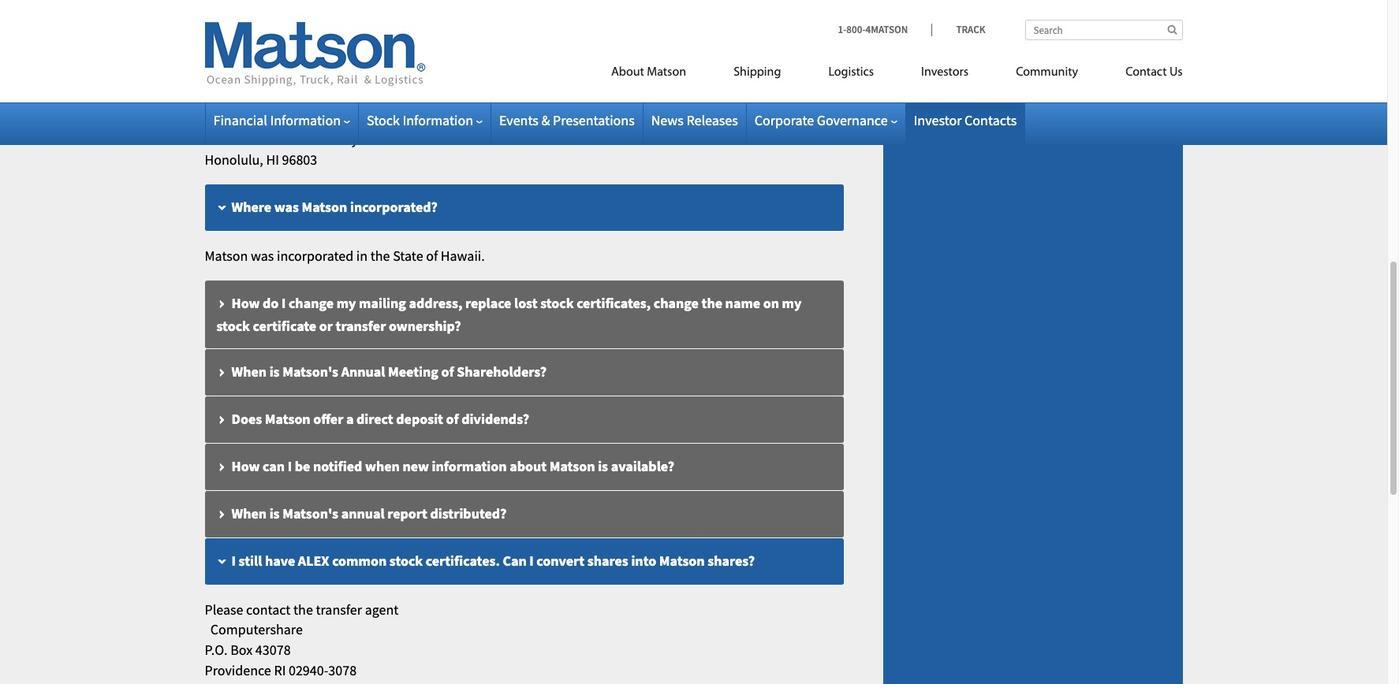 Task type: describe. For each thing, give the bounding box(es) containing it.
box
[[230, 641, 253, 659]]

do
[[263, 294, 279, 312]]

is for matson is required to file its financial results with the sec no more than 40 days after the end of the fiscal quarter and 60 days from the end of the fiscal year.
[[251, 0, 260, 12]]

shipping link
[[710, 58, 805, 91]]

track link
[[932, 23, 985, 36]]

where was matson incorporated? tab
[[205, 184, 843, 232]]

to
[[317, 0, 329, 12]]

how can i be notified when new information about matson is available?
[[231, 457, 674, 475]]

matson inside does matson offer a direct deposit of dividends? tab
[[265, 410, 310, 428]]

matson's for annual
[[282, 362, 338, 381]]

about
[[510, 457, 547, 475]]

when is matson's annual report distributed?
[[231, 504, 507, 523]]

financial information
[[213, 111, 341, 129]]

dividends?
[[462, 410, 529, 428]]

the inside please contact the transfer agent computershare p.o. box 43078 providence ri 02940-3078
[[293, 601, 313, 619]]

annual
[[341, 504, 385, 523]]

can
[[503, 552, 527, 570]]

shipping
[[734, 66, 781, 79]]

i still have alex common stock certificates.  can i convert shares into matson shares?
[[231, 552, 755, 570]]

events & presentations link
[[499, 111, 635, 129]]

matson inside about matson link
[[647, 66, 686, 79]]

certificate
[[253, 317, 316, 335]]

ri
[[274, 662, 286, 680]]

where was matson incorporated?
[[231, 198, 438, 216]]

1 change from the left
[[289, 294, 334, 312]]

i still have alex common stock certificates.  can i convert shares into matson shares? tab
[[205, 538, 843, 586]]

hi
[[266, 151, 279, 169]]

news releases link
[[651, 111, 738, 129]]

file
[[332, 0, 350, 12]]

investor
[[914, 111, 962, 129]]

when is matson's annual report distributed? tab
[[205, 491, 843, 538]]

is for when is matson's annual meeting of shareholders?
[[269, 362, 280, 381]]

does matson offer a direct deposit of dividends? tab
[[205, 396, 843, 444]]

contact
[[246, 601, 291, 619]]

events & presentations
[[499, 111, 635, 129]]

what is the address of matson's corporate office? tab panel
[[205, 109, 843, 170]]

how for can
[[231, 457, 260, 475]]

investor contacts link
[[914, 111, 1017, 129]]

be
[[295, 457, 310, 475]]

of right address
[[355, 61, 368, 79]]

1-800-4matson link
[[838, 23, 932, 36]]

top menu navigation
[[540, 58, 1183, 91]]

incorporated?
[[350, 198, 438, 216]]

distributed?
[[430, 504, 507, 523]]

sec
[[518, 0, 541, 12]]

honolulu,
[[205, 151, 263, 169]]

agent
[[365, 601, 399, 619]]

governance
[[817, 111, 888, 129]]

transfer inside please contact the transfer agent computershare p.o. box 43078 providence ri 02940-3078
[[316, 601, 362, 619]]

address,
[[409, 294, 462, 312]]

corporate governance link
[[755, 111, 897, 129]]

about
[[611, 66, 644, 79]]

a
[[346, 410, 354, 428]]

of right meeting
[[441, 362, 454, 381]]

1-
[[838, 23, 846, 36]]

contact
[[1125, 66, 1167, 79]]

the right after
[[704, 0, 724, 12]]

more
[[562, 0, 593, 12]]

its
[[353, 0, 367, 12]]

hawaii.
[[441, 247, 485, 265]]

&
[[541, 111, 550, 129]]

have
[[265, 552, 295, 570]]

of down financial
[[404, 14, 416, 32]]

contact us link
[[1102, 58, 1183, 91]]

when is matson's annual meeting of shareholders? tab
[[205, 349, 843, 396]]

800-
[[846, 23, 866, 36]]

matson's for annual
[[282, 504, 338, 523]]

after
[[674, 0, 701, 12]]

matson image
[[205, 22, 425, 87]]

investors link
[[897, 58, 992, 91]]

investor contacts
[[914, 111, 1017, 129]]

annual
[[341, 362, 385, 381]]

community link
[[992, 58, 1102, 91]]

matson was incorporated in the state of hawaii.
[[205, 247, 485, 265]]

when does matson release its quarterly reports? tab panel
[[205, 0, 843, 34]]

when is matson's annual meeting of shareholders?
[[231, 362, 547, 381]]

ownership?
[[389, 317, 461, 335]]

shares?
[[708, 552, 755, 570]]

us
[[1169, 66, 1183, 79]]

when
[[365, 457, 400, 475]]

providence
[[205, 662, 271, 680]]

contacts
[[965, 111, 1017, 129]]

matson inside "matson is required to file its financial results with the sec no more than 40 days after the end of the fiscal quarter and 60 days from the end of the fiscal year."
[[205, 0, 248, 12]]

financial information link
[[213, 111, 350, 129]]

p.o.
[[205, 641, 228, 659]]

logistics link
[[805, 58, 897, 91]]

no
[[544, 0, 559, 12]]

how can i be notified when new information about matson is available? tab
[[205, 444, 843, 491]]

the left address
[[280, 61, 301, 79]]

Search search field
[[1025, 20, 1183, 40]]

matson inside where was matson incorporated? tab
[[302, 198, 347, 216]]

i right can
[[529, 552, 534, 570]]

offer
[[313, 410, 343, 428]]

alex
[[298, 552, 329, 570]]

43078
[[255, 641, 291, 659]]

community
[[1016, 66, 1078, 79]]

when for when is matson's annual report distributed?
[[231, 504, 267, 523]]

the inside how do i change my mailing address, replace lost stock certificates, change the name on my stock certificate or transfer ownership?
[[701, 294, 722, 312]]

presentations
[[553, 111, 635, 129]]

year.
[[475, 14, 503, 32]]

2 change from the left
[[654, 294, 699, 312]]

what is the address of matson's corporate office? tab
[[205, 48, 843, 95]]

inc.
[[254, 110, 276, 128]]

available?
[[611, 457, 674, 475]]

office?
[[493, 61, 534, 79]]

is for when is matson's annual report distributed?
[[269, 504, 280, 523]]

the down results
[[419, 14, 438, 32]]

certificates,
[[577, 294, 651, 312]]

shares
[[587, 552, 628, 570]]

when for when is matson's annual meeting of shareholders?
[[231, 362, 267, 381]]

does
[[231, 410, 262, 428]]



Task type: vqa. For each thing, say whether or not it's contained in the screenshot.
'chartered'
no



Task type: locate. For each thing, give the bounding box(es) containing it.
0 horizontal spatial days
[[294, 14, 322, 32]]

matson is required to file its financial results with the sec no more than 40 days after the end of the fiscal quarter and 60 days from the end of the fiscal year.
[[205, 0, 820, 32]]

end down financial
[[378, 14, 401, 32]]

1-800-4matson
[[838, 23, 908, 36]]

where
[[231, 198, 271, 216]]

matson's up stock
[[371, 61, 427, 79]]

1 my from the left
[[336, 294, 356, 312]]

and
[[252, 14, 275, 32]]

i right do in the top of the page
[[281, 294, 286, 312]]

0 vertical spatial was
[[274, 198, 299, 216]]

about matson
[[611, 66, 686, 79]]

transfer down mailing on the top
[[336, 317, 386, 335]]

1 horizontal spatial information
[[403, 111, 473, 129]]

or
[[319, 317, 333, 335]]

1411
[[205, 130, 233, 149]]

1 vertical spatial fiscal
[[441, 14, 472, 32]]

notified
[[313, 457, 362, 475]]

2 when from the top
[[231, 504, 267, 523]]

lost
[[514, 294, 537, 312]]

can
[[263, 457, 285, 475]]

what
[[231, 61, 264, 79]]

is up and on the left top of the page
[[251, 0, 260, 12]]

i inside how do i change my mailing address, replace lost stock certificates, change the name on my stock certificate or transfer ownership?
[[281, 294, 286, 312]]

sand
[[236, 130, 266, 149]]

i left be
[[288, 457, 292, 475]]

days down to
[[294, 14, 322, 32]]

0 vertical spatial days
[[643, 0, 671, 12]]

0 horizontal spatial stock
[[216, 317, 250, 335]]

1 vertical spatial days
[[294, 14, 322, 32]]

island
[[269, 130, 305, 149]]

quarter
[[205, 14, 249, 32]]

my left mailing on the top
[[336, 294, 356, 312]]

is inside "matson is required to file its financial results with the sec no more than 40 days after the end of the fiscal quarter and 60 days from the end of the fiscal year."
[[251, 0, 260, 12]]

transfer left agent
[[316, 601, 362, 619]]

how left do in the top of the page
[[231, 294, 260, 312]]

information
[[432, 457, 507, 475]]

from
[[325, 14, 353, 32]]

of inside where was matson incorporated? tab panel
[[426, 247, 438, 265]]

stock information
[[367, 111, 473, 129]]

the inside where was matson incorporated? tab panel
[[370, 247, 390, 265]]

where was matson incorporated? tab panel
[[205, 246, 843, 266]]

was for matson
[[274, 198, 299, 216]]

the left name
[[701, 294, 722, 312]]

when up does at the bottom left of the page
[[231, 362, 267, 381]]

stock right the lost
[[540, 294, 574, 312]]

0 horizontal spatial change
[[289, 294, 334, 312]]

change
[[289, 294, 334, 312], [654, 294, 699, 312]]

of
[[752, 0, 764, 12], [404, 14, 416, 32], [355, 61, 368, 79], [426, 247, 438, 265], [441, 362, 454, 381], [446, 410, 459, 428]]

was inside tab
[[274, 198, 299, 216]]

0 horizontal spatial fiscal
[[441, 14, 472, 32]]

2 information from the left
[[403, 111, 473, 129]]

the right in
[[370, 247, 390, 265]]

how left can
[[231, 457, 260, 475]]

fiscal
[[789, 0, 820, 12], [441, 14, 472, 32]]

1 vertical spatial how
[[231, 457, 260, 475]]

0 vertical spatial transfer
[[336, 317, 386, 335]]

2 my from the left
[[782, 294, 802, 312]]

1 vertical spatial was
[[251, 247, 274, 265]]

shareholders?
[[457, 362, 547, 381]]

track
[[956, 23, 985, 36]]

change right certificates,
[[654, 294, 699, 312]]

1 vertical spatial transfer
[[316, 601, 362, 619]]

2 how from the top
[[231, 457, 260, 475]]

releases
[[686, 111, 738, 129]]

in
[[356, 247, 368, 265]]

matson, inc. 1411 sand island parkway honolulu, hi 96803
[[205, 110, 358, 169]]

change up or
[[289, 294, 334, 312]]

1 vertical spatial matson's
[[282, 362, 338, 381]]

how
[[231, 294, 260, 312], [231, 457, 260, 475]]

how do i change my mailing address, replace lost stock certificates, change the name on my stock certificate or transfer ownership? tab
[[205, 280, 843, 349]]

is down can
[[269, 504, 280, 523]]

matson's
[[371, 61, 427, 79], [282, 362, 338, 381], [282, 504, 338, 523]]

1 horizontal spatial days
[[643, 0, 671, 12]]

please
[[205, 601, 243, 619]]

of right deposit
[[446, 410, 459, 428]]

information for financial information
[[270, 111, 341, 129]]

is right "what"
[[267, 61, 277, 79]]

0 vertical spatial how
[[231, 294, 260, 312]]

news releases
[[651, 111, 738, 129]]

required
[[263, 0, 314, 12]]

40
[[626, 0, 640, 12]]

is
[[251, 0, 260, 12], [267, 61, 277, 79], [269, 362, 280, 381], [598, 457, 608, 475], [269, 504, 280, 523]]

3078
[[328, 662, 357, 680]]

the down its
[[356, 14, 376, 32]]

0 horizontal spatial my
[[336, 294, 356, 312]]

report
[[387, 504, 427, 523]]

corporate
[[755, 111, 814, 129]]

None search field
[[1025, 20, 1183, 40]]

end
[[726, 0, 749, 12], [378, 14, 401, 32]]

2 vertical spatial stock
[[389, 552, 423, 570]]

how inside how do i change my mailing address, replace lost stock certificates, change the name on my stock certificate or transfer ownership?
[[231, 294, 260, 312]]

contact us
[[1125, 66, 1183, 79]]

what is the address of matson's corporate office?
[[231, 61, 534, 79]]

information down corporate
[[403, 111, 473, 129]]

2 vertical spatial matson's
[[282, 504, 338, 523]]

how for do
[[231, 294, 260, 312]]

matson inside 'i still have alex common stock certificates.  can i convert shares into matson shares?' tab
[[659, 552, 705, 570]]

1 horizontal spatial change
[[654, 294, 699, 312]]

0 vertical spatial matson's
[[371, 61, 427, 79]]

i left the 'still'
[[231, 552, 236, 570]]

1 vertical spatial stock
[[216, 317, 250, 335]]

i still have alex common stock certificates.  can i convert shares into matson shares? tab panel
[[205, 600, 843, 685]]

the up shipping
[[767, 0, 786, 12]]

please contact the transfer agent computershare p.o. box 43078 providence ri 02940-3078
[[205, 601, 433, 680]]

information for stock information
[[403, 111, 473, 129]]

the right contact
[[293, 601, 313, 619]]

was right the where
[[274, 198, 299, 216]]

mailing
[[359, 294, 406, 312]]

convert
[[537, 552, 584, 570]]

new
[[403, 457, 429, 475]]

transfer inside how do i change my mailing address, replace lost stock certificates, change the name on my stock certificate or transfer ownership?
[[336, 317, 386, 335]]

1 how from the top
[[231, 294, 260, 312]]

matson's up "alex"
[[282, 504, 338, 523]]

0 horizontal spatial information
[[270, 111, 341, 129]]

corporate
[[430, 61, 490, 79]]

on
[[763, 294, 779, 312]]

deposit
[[396, 410, 443, 428]]

60
[[277, 14, 291, 32]]

matson inside how can i be notified when new information about matson is available? tab
[[549, 457, 595, 475]]

is left available?
[[598, 457, 608, 475]]

1 horizontal spatial fiscal
[[789, 0, 820, 12]]

0 vertical spatial when
[[231, 362, 267, 381]]

into
[[631, 552, 656, 570]]

events
[[499, 111, 539, 129]]

stock right the 'common'
[[389, 552, 423, 570]]

information up island
[[270, 111, 341, 129]]

was
[[274, 198, 299, 216], [251, 247, 274, 265]]

replace
[[465, 294, 511, 312]]

4matson
[[866, 23, 908, 36]]

financial
[[213, 111, 267, 129]]

1 horizontal spatial end
[[726, 0, 749, 12]]

0 vertical spatial fiscal
[[789, 0, 820, 12]]

search image
[[1167, 24, 1177, 35]]

stock information link
[[367, 111, 483, 129]]

still
[[239, 552, 262, 570]]

1 information from the left
[[270, 111, 341, 129]]

0 horizontal spatial end
[[378, 14, 401, 32]]

when
[[231, 362, 267, 381], [231, 504, 267, 523]]

about matson link
[[588, 58, 710, 91]]

1 horizontal spatial my
[[782, 294, 802, 312]]

is for what is the address of matson's corporate office?
[[267, 61, 277, 79]]

2 horizontal spatial stock
[[540, 294, 574, 312]]

how do i change my mailing address, replace lost stock certificates, change the name on my stock certificate or transfer ownership?
[[216, 294, 802, 335]]

news
[[651, 111, 684, 129]]

1 vertical spatial end
[[378, 14, 401, 32]]

96803
[[282, 151, 317, 169]]

is down certificate
[[269, 362, 280, 381]]

was inside tab panel
[[251, 247, 274, 265]]

transfer
[[336, 317, 386, 335], [316, 601, 362, 619]]

was up do in the top of the page
[[251, 247, 274, 265]]

stock left certificate
[[216, 317, 250, 335]]

end right after
[[726, 0, 749, 12]]

logistics
[[828, 66, 874, 79]]

results
[[424, 0, 463, 12]]

the up year. in the top of the page
[[495, 0, 515, 12]]

financial
[[370, 0, 421, 12]]

days right 40
[[643, 0, 671, 12]]

than
[[596, 0, 624, 12]]

when up the 'still'
[[231, 504, 267, 523]]

0 vertical spatial end
[[726, 0, 749, 12]]

my right on
[[782, 294, 802, 312]]

state
[[393, 247, 423, 265]]

1 horizontal spatial stock
[[389, 552, 423, 570]]

1 vertical spatial when
[[231, 504, 267, 523]]

with
[[466, 0, 492, 12]]

address
[[303, 61, 353, 79]]

0 vertical spatial stock
[[540, 294, 574, 312]]

1 when from the top
[[231, 362, 267, 381]]

my
[[336, 294, 356, 312], [782, 294, 802, 312]]

of right state
[[426, 247, 438, 265]]

was for incorporated
[[251, 247, 274, 265]]

of up shipping
[[752, 0, 764, 12]]

matson inside where was matson incorporated? tab panel
[[205, 247, 248, 265]]

matson's down or
[[282, 362, 338, 381]]



